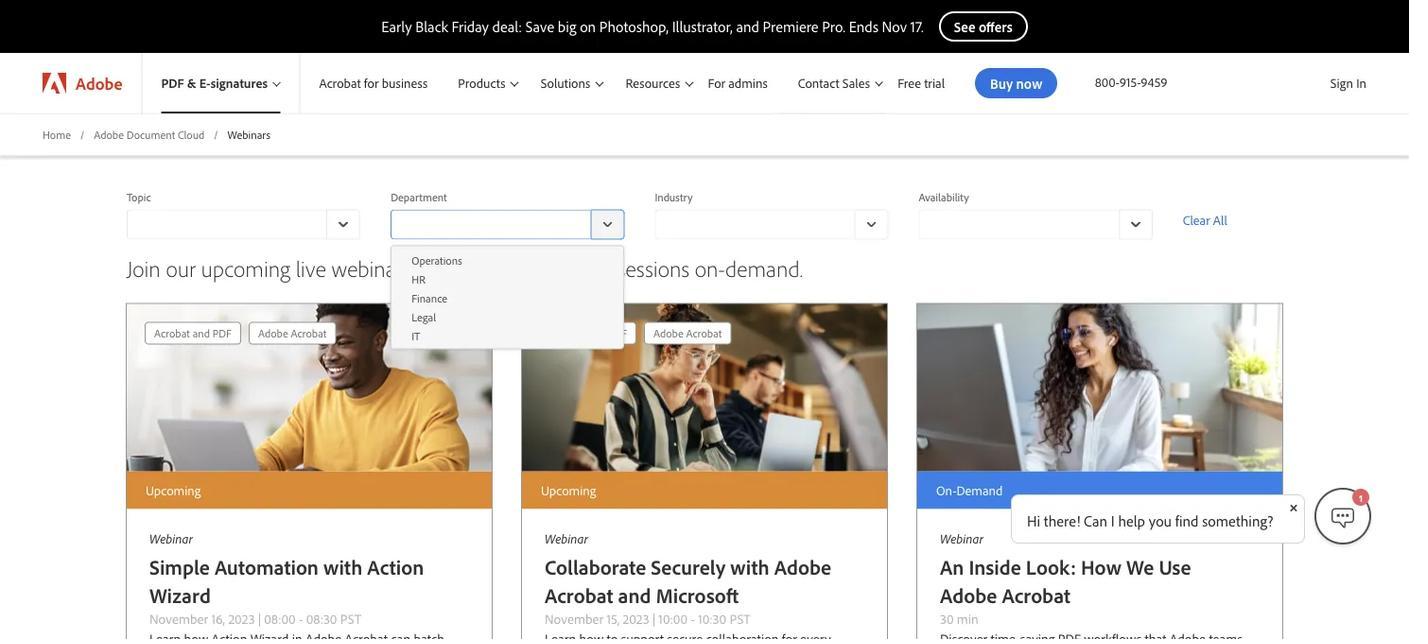 Task type: locate. For each thing, give the bounding box(es) containing it.
none field for department
[[391, 209, 625, 240]]

2 pst from the left
[[730, 611, 751, 628]]

none field for topic
[[127, 209, 361, 240]]

0 horizontal spatial acrobat and pdf
[[154, 326, 232, 341]]

0 horizontal spatial november
[[149, 611, 208, 628]]

upcoming up collaborate
[[541, 482, 596, 499]]

08:30
[[306, 611, 337, 628]]

0 horizontal spatial 2023
[[228, 611, 255, 628]]

2 - from the left
[[691, 611, 695, 628]]

acrobat and pdf cell down join
[[154, 323, 232, 344]]

1 horizontal spatial our
[[498, 253, 528, 282]]

1 button
[[1315, 488, 1372, 545]]

- left '08:30'
[[299, 611, 303, 628]]

2023
[[228, 611, 255, 628], [623, 611, 650, 628]]

3 none field from the left
[[655, 209, 889, 240]]

1 with from the left
[[324, 554, 363, 581]]

webinar inside webinar simple automation with action wizard november 16, 2023 | 08:00 - 08:30 pst
[[149, 530, 193, 547]]

1
[[1359, 493, 1364, 504]]

adobe acrobat cell down live
[[258, 323, 327, 344]]

1 acrobat and pdf from the left
[[154, 326, 232, 341]]

acrobat down the look:
[[1002, 583, 1071, 609]]

acrobat and pdf cell
[[154, 323, 232, 344], [550, 323, 627, 344]]

our down department field
[[498, 253, 528, 282]]

1 adobe acrobat cell from the left
[[258, 323, 327, 344]]

1 horizontal spatial adobe acrobat cell
[[654, 323, 722, 344]]

pdf & e-signatures
[[161, 75, 268, 91]]

join our upcoming live webinars or watch our recorded sessions on-demand.
[[127, 253, 803, 282]]

1 horizontal spatial pst
[[730, 611, 751, 628]]

adobe acrobat cell down on-
[[654, 323, 722, 344]]

0 horizontal spatial upcoming
[[146, 482, 201, 499]]

none field down search webinars search field
[[919, 209, 1153, 240]]

document
[[127, 127, 175, 141]]

1 horizontal spatial adobe acrobat
[[654, 326, 722, 341]]

Availability text field
[[919, 209, 1119, 240]]

join our upcoming live webinars or watch our recorded sessions on-demand. element
[[97, 289, 1313, 640]]

adobe acrobat down on-
[[654, 326, 722, 341]]

2 horizontal spatial webinar
[[940, 530, 984, 547]]

2 | from the left
[[653, 611, 656, 628]]

1 horizontal spatial acrobat and pdf cell
[[550, 323, 627, 344]]

none field for availability
[[919, 209, 1153, 240]]

webinar for collaborate
[[545, 530, 588, 547]]

webinar up simple
[[149, 530, 193, 547]]

- inside webinar simple automation with action wizard november 16, 2023 | 08:00 - 08:30 pst
[[299, 611, 303, 628]]

1 upcoming from the left
[[146, 482, 201, 499]]

november
[[149, 611, 208, 628], [545, 611, 604, 628]]

adobe inside adobe link
[[76, 72, 122, 94]]

inside
[[969, 554, 1022, 581]]

demand.
[[726, 253, 803, 282]]

acrobat and pdf cell for collaborate
[[550, 323, 627, 344]]

1 pst from the left
[[340, 611, 362, 628]]

acrobat down live
[[291, 326, 327, 341]]

webinar inside webinar collaborate securely with adobe acrobat and microsoft november 15, 2023 | 10:00 - 10:30 pst
[[545, 530, 588, 547]]

with inside webinar simple automation with action wizard november 16, 2023 | 08:00 - 08:30 pst
[[324, 554, 363, 581]]

on-demand
[[937, 482, 1003, 499]]

webinar inside webinar an inside look: how we use adobe acrobat 30 min
[[940, 530, 984, 547]]

2 webinar from the left
[[545, 530, 588, 547]]

2 acrobat and pdf from the left
[[550, 326, 627, 341]]

1 - from the left
[[299, 611, 303, 628]]

acrobat inside 'link'
[[319, 75, 361, 91]]

|
[[258, 611, 261, 628], [653, 611, 656, 628]]

2023 right 16,
[[228, 611, 255, 628]]

2 2023 from the left
[[623, 611, 650, 628]]

acrobat and pdf for collaborate
[[550, 326, 627, 341]]

big
[[558, 17, 577, 36]]

acrobat and pdf cell down recorded
[[550, 323, 627, 344]]

08:00
[[264, 611, 296, 628]]

2 november from the left
[[545, 611, 604, 628]]

pdf down the upcoming
[[213, 326, 232, 341]]

acrobat for business
[[319, 75, 428, 91]]

acrobat inside webinar collaborate securely with adobe acrobat and microsoft november 15, 2023 | 10:00 - 10:30 pst
[[545, 583, 614, 609]]

pdf for simple
[[213, 326, 232, 341]]

webinar up an
[[940, 530, 984, 547]]

adobe acrobat cell
[[258, 323, 327, 344], [654, 323, 722, 344]]

with up microsoft
[[731, 554, 770, 581]]

1 acrobat and pdf cell from the left
[[154, 323, 232, 344]]

800-915-9459
[[1095, 74, 1168, 90]]

17.
[[911, 17, 924, 36]]

| left the 10:00
[[653, 611, 656, 628]]

2023 right 15,
[[623, 611, 650, 628]]

and up 15,
[[618, 583, 651, 609]]

industry
[[655, 190, 693, 204]]

1 horizontal spatial upcoming
[[541, 482, 596, 499]]

0 horizontal spatial our
[[166, 253, 196, 282]]

adobe link
[[24, 53, 141, 114]]

none field topic
[[127, 209, 361, 240]]

save
[[526, 17, 555, 36]]

webinar for an
[[940, 530, 984, 547]]

none field up the watch
[[391, 209, 625, 240]]

2023 inside webinar collaborate securely with adobe acrobat and microsoft november 15, 2023 | 10:00 - 10:30 pst
[[623, 611, 650, 628]]

10:30
[[698, 611, 727, 628]]

2 horizontal spatial pdf
[[608, 326, 627, 341]]

adobe acrobat
[[258, 326, 327, 341], [654, 326, 722, 341]]

0 horizontal spatial adobe acrobat cell
[[258, 323, 327, 344]]

1 horizontal spatial |
[[653, 611, 656, 628]]

filters element
[[127, 186, 1283, 255]]

collaborate
[[545, 554, 646, 581]]

join
[[127, 253, 161, 282]]

acrobat left for
[[319, 75, 361, 91]]

with left action
[[324, 554, 363, 581]]

-
[[299, 611, 303, 628], [691, 611, 695, 628]]

grid down the upcoming
[[141, 318, 340, 349]]

acrobat
[[319, 75, 361, 91], [154, 326, 190, 341], [291, 326, 327, 341], [550, 326, 586, 341], [686, 326, 722, 341], [545, 583, 614, 609], [1002, 583, 1071, 609]]

nov
[[882, 17, 907, 36]]

0 horizontal spatial acrobat and pdf cell
[[154, 323, 232, 344]]

1 our from the left
[[166, 253, 196, 282]]

pst
[[340, 611, 362, 628], [730, 611, 751, 628]]

acrobat and pdf down recorded
[[550, 326, 627, 341]]

Topic text field
[[127, 209, 327, 240]]

none field up the upcoming
[[127, 209, 361, 240]]

1 horizontal spatial with
[[731, 554, 770, 581]]

resources
[[626, 75, 681, 91]]

1 horizontal spatial 2023
[[623, 611, 650, 628]]

pdf down sessions
[[608, 326, 627, 341]]

pst right '08:30'
[[340, 611, 362, 628]]

0 horizontal spatial adobe acrobat
[[258, 326, 327, 341]]

acrobat down collaborate
[[545, 583, 614, 609]]

1 horizontal spatial webinar
[[545, 530, 588, 547]]

1 grid from the left
[[141, 318, 340, 349]]

acrobat down join
[[154, 326, 190, 341]]

1 horizontal spatial -
[[691, 611, 695, 628]]

pst right 10:30
[[730, 611, 751, 628]]

1 november from the left
[[149, 611, 208, 628]]

free trial link
[[887, 53, 957, 114]]

and
[[736, 17, 760, 36], [193, 326, 210, 341], [588, 326, 606, 341], [618, 583, 651, 609]]

| left the 08:00
[[258, 611, 261, 628]]

0 horizontal spatial |
[[258, 611, 261, 628]]

0 horizontal spatial with
[[324, 554, 363, 581]]

0 horizontal spatial grid
[[141, 318, 340, 349]]

15,
[[607, 611, 620, 628]]

with for action
[[324, 554, 363, 581]]

1 2023 from the left
[[228, 611, 255, 628]]

1 horizontal spatial november
[[545, 611, 604, 628]]

with inside webinar collaborate securely with adobe acrobat and microsoft november 15, 2023 | 10:00 - 10:30 pst
[[731, 554, 770, 581]]

webinar up collaborate
[[545, 530, 588, 547]]

0 horizontal spatial pst
[[340, 611, 362, 628]]

illustrator,
[[672, 17, 733, 36]]

pdf left & on the left top
[[161, 75, 184, 91]]

&
[[187, 75, 196, 91]]

filters
[[127, 140, 159, 156]]

november down wizard
[[149, 611, 208, 628]]

upcoming
[[201, 253, 290, 282]]

- left 10:30
[[691, 611, 695, 628]]

2 adobe acrobat cell from the left
[[654, 323, 722, 344]]

help
[[1119, 512, 1146, 531]]

filters link
[[127, 137, 182, 160]]

e-
[[199, 75, 211, 91]]

pdf
[[161, 75, 184, 91], [213, 326, 232, 341], [608, 326, 627, 341]]

2 with from the left
[[731, 554, 770, 581]]

grid for securely
[[536, 318, 736, 349]]

admins
[[729, 75, 768, 91]]

1 horizontal spatial grid
[[536, 318, 736, 349]]

list box containing operations
[[392, 250, 624, 345]]

none field up "demand."
[[655, 209, 889, 240]]

0 horizontal spatial webinar
[[149, 530, 193, 547]]

None field
[[127, 209, 361, 240], [391, 209, 625, 240], [655, 209, 889, 240], [919, 209, 1153, 240]]

30
[[940, 611, 954, 628]]

home
[[43, 127, 71, 141]]

none field for industry
[[655, 209, 889, 240]]

webinars
[[228, 127, 271, 141]]

with
[[324, 554, 363, 581], [731, 554, 770, 581]]

1 webinar from the left
[[149, 530, 193, 547]]

2 acrobat and pdf cell from the left
[[550, 323, 627, 344]]

3 webinar from the left
[[940, 530, 984, 547]]

none field department
[[391, 209, 625, 240]]

1 horizontal spatial pdf
[[213, 326, 232, 341]]

| inside webinar simple automation with action wizard november 16, 2023 | 08:00 - 08:30 pst
[[258, 611, 261, 628]]

Department text field
[[391, 209, 591, 240]]

upcoming for simple
[[146, 482, 201, 499]]

2 none field from the left
[[391, 209, 625, 240]]

pst inside webinar simple automation with action wizard november 16, 2023 | 08:00 - 08:30 pst
[[340, 611, 362, 628]]

look:
[[1026, 554, 1077, 581]]

upcoming up simple
[[146, 482, 201, 499]]

sessions
[[618, 253, 690, 282]]

we
[[1127, 554, 1155, 581]]

1 horizontal spatial acrobat and pdf
[[550, 326, 627, 341]]

november left 15,
[[545, 611, 604, 628]]

1 adobe acrobat from the left
[[258, 326, 327, 341]]

0 horizontal spatial -
[[299, 611, 303, 628]]

adobe acrobat down live
[[258, 326, 327, 341]]

sign in button
[[1327, 67, 1371, 99]]

- inside webinar collaborate securely with adobe acrobat and microsoft november 15, 2023 | 10:00 - 10:30 pst
[[691, 611, 695, 628]]

simple
[[149, 554, 210, 581]]

4 none field from the left
[[919, 209, 1153, 240]]

november inside webinar collaborate securely with adobe acrobat and microsoft november 15, 2023 | 10:00 - 10:30 pst
[[545, 611, 604, 628]]

acrobat and pdf down join
[[154, 326, 232, 341]]

grid
[[141, 318, 340, 349], [536, 318, 736, 349]]

grid down sessions
[[536, 318, 736, 349]]

find
[[1176, 512, 1199, 531]]

adobe acrobat cell for securely
[[654, 323, 722, 344]]

solutions button
[[522, 53, 607, 114]]

list box
[[392, 250, 624, 345]]

solutions
[[541, 75, 591, 91]]

none field availability
[[919, 209, 1153, 240]]

free
[[898, 75, 922, 91]]

department
[[391, 190, 447, 204]]

1 | from the left
[[258, 611, 261, 628]]

pro.
[[822, 17, 846, 36]]

2 adobe acrobat from the left
[[654, 326, 722, 341]]

2 grid from the left
[[536, 318, 736, 349]]

finance
[[412, 291, 448, 305]]

for admins link
[[697, 53, 779, 114]]

0 horizontal spatial pdf
[[161, 75, 184, 91]]

acrobat down on-
[[686, 326, 722, 341]]

legal
[[412, 310, 436, 324]]

2 upcoming from the left
[[541, 482, 596, 499]]

or
[[417, 253, 435, 282]]

1 none field from the left
[[127, 209, 361, 240]]

our right join
[[166, 253, 196, 282]]



Task type: vqa. For each thing, say whether or not it's contained in the screenshot.
the Adobe Acrobat to the right
yes



Task type: describe. For each thing, give the bounding box(es) containing it.
free trial
[[898, 75, 945, 91]]

securely
[[651, 554, 726, 581]]

adobe acrobat for securely
[[654, 326, 722, 341]]

you
[[1149, 512, 1172, 531]]

on-
[[937, 482, 957, 499]]

webinar for simple
[[149, 530, 193, 547]]

home link
[[43, 127, 71, 143]]

min
[[957, 611, 979, 628]]

acrobat and pdf cell for simple
[[154, 323, 232, 344]]

friday
[[452, 17, 489, 36]]

an
[[940, 554, 965, 581]]

and left premiere
[[736, 17, 760, 36]]

800-
[[1095, 74, 1120, 90]]

pdf for collaborate
[[608, 326, 627, 341]]

microsoft
[[656, 583, 739, 609]]

10:00
[[659, 611, 688, 628]]

adobe inside webinar collaborate securely with adobe acrobat and microsoft november 15, 2023 | 10:00 - 10:30 pst
[[775, 554, 832, 581]]

upcoming for collaborate
[[541, 482, 596, 499]]

clear
[[1183, 212, 1211, 229]]

sales
[[843, 74, 870, 91]]

hr
[[412, 272, 426, 286]]

2023 inside webinar simple automation with action wizard november 16, 2023 | 08:00 - 08:30 pst
[[228, 611, 255, 628]]

in
[[1357, 75, 1367, 91]]

all
[[1214, 212, 1228, 229]]

pst inside webinar collaborate securely with adobe acrobat and microsoft november 15, 2023 | 10:00 - 10:30 pst
[[730, 611, 751, 628]]

and inside webinar collaborate securely with adobe acrobat and microsoft november 15, 2023 | 10:00 - 10:30 pst
[[618, 583, 651, 609]]

for
[[364, 75, 379, 91]]

Search Webinars search field
[[810, 126, 1283, 156]]

trial
[[925, 75, 945, 91]]

use
[[1159, 554, 1192, 581]]

contact
[[798, 74, 840, 91]]

cloud
[[178, 127, 205, 141]]

premiere
[[763, 17, 819, 36]]

on
[[580, 17, 596, 36]]

none field industry
[[655, 209, 889, 240]]

acrobat for business link
[[300, 53, 439, 114]]

signatures
[[211, 75, 268, 91]]

and down the upcoming
[[193, 326, 210, 341]]

how
[[1081, 554, 1122, 581]]

operations hr finance legal it
[[412, 253, 462, 343]]

collaborate securely with adobe acrobat and microsoft image
[[522, 304, 887, 472]]

2 our from the left
[[498, 253, 528, 282]]

on-
[[695, 253, 726, 282]]

915-
[[1120, 74, 1141, 90]]

november inside webinar simple automation with action wizard november 16, 2023 | 08:00 - 08:30 pst
[[149, 611, 208, 628]]

deal:
[[493, 17, 522, 36]]

operations
[[412, 253, 462, 267]]

contact sales button
[[779, 53, 887, 114]]

business
[[382, 75, 428, 91]]

clear all
[[1183, 212, 1228, 229]]

simple automation with action wizard image
[[127, 304, 492, 472]]

acrobat and pdf for simple
[[154, 326, 232, 341]]

800-915-9459 link
[[1095, 74, 1168, 90]]

Industry text field
[[655, 209, 855, 240]]

pdf inside dropdown button
[[161, 75, 184, 91]]

sign in
[[1331, 75, 1367, 91]]

16,
[[211, 611, 225, 628]]

live
[[296, 253, 326, 282]]

watch
[[440, 253, 493, 282]]

adobe document cloud
[[94, 127, 205, 141]]

webinar collaborate securely with adobe acrobat and microsoft november 15, 2023 | 10:00 - 10:30 pst
[[545, 530, 832, 628]]

demand
[[957, 482, 1003, 499]]

pdf & e-signatures button
[[142, 53, 299, 114]]

action
[[367, 554, 424, 581]]

adobe acrobat for automation
[[258, 326, 327, 341]]

automation
[[215, 554, 319, 581]]

grid for automation
[[141, 318, 340, 349]]

acrobat inside webinar an inside look: how we use adobe acrobat 30 min
[[1002, 583, 1071, 609]]

photoshop,
[[600, 17, 669, 36]]

clear all link
[[1183, 209, 1283, 232]]

9459
[[1141, 74, 1168, 90]]

there!
[[1044, 512, 1081, 531]]

hi there! can i help you find something?
[[1028, 512, 1274, 531]]

webinar an inside look: how we use adobe acrobat 30 min
[[940, 530, 1192, 628]]

adobe document cloud link
[[94, 127, 205, 143]]

an inside look: how we use adobe acrobat image
[[918, 304, 1283, 472]]

for
[[708, 75, 726, 91]]

adobe inside webinar an inside look: how we use adobe acrobat 30 min
[[940, 583, 998, 609]]

early
[[381, 17, 412, 36]]

webinars
[[332, 253, 411, 282]]

with for adobe
[[731, 554, 770, 581]]

webinar simple automation with action wizard november 16, 2023 | 08:00 - 08:30 pst
[[149, 530, 424, 628]]

can
[[1084, 512, 1108, 531]]

| inside webinar collaborate securely with adobe acrobat and microsoft november 15, 2023 | 10:00 - 10:30 pst
[[653, 611, 656, 628]]

black
[[416, 17, 448, 36]]

adobe acrobat cell for automation
[[258, 323, 327, 344]]

availability
[[919, 190, 969, 204]]

recorded
[[534, 253, 612, 282]]

early black friday deal: save big on photoshop, illustrator, and premiere pro. ends nov 17.
[[381, 17, 924, 36]]

acrobat down recorded
[[550, 326, 586, 341]]

adobe inside adobe document cloud link
[[94, 127, 124, 141]]

ends
[[849, 17, 879, 36]]

contact sales
[[798, 74, 870, 91]]

sign
[[1331, 75, 1354, 91]]

hi
[[1028, 512, 1041, 531]]

wizard
[[149, 583, 211, 609]]

and down recorded
[[588, 326, 606, 341]]

resources button
[[607, 53, 697, 114]]

products button
[[439, 53, 522, 114]]



